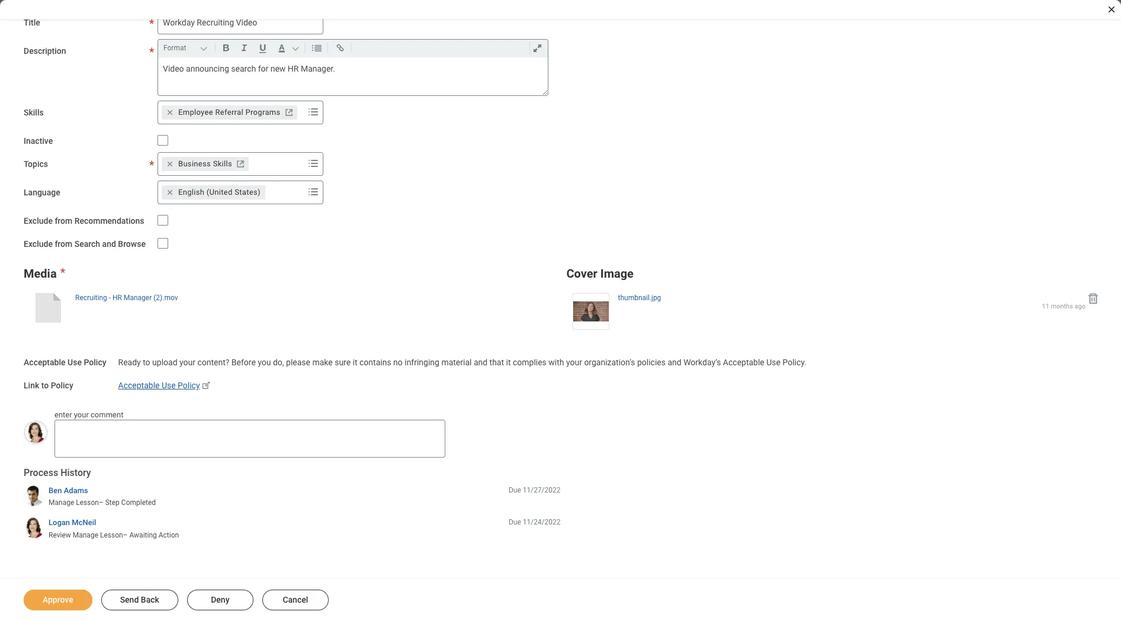Task type: vqa. For each thing, say whether or not it's contained in the screenshot.
the bottommost from
yes



Task type: locate. For each thing, give the bounding box(es) containing it.
1 vertical spatial –
[[123, 531, 128, 540]]

1 horizontal spatial policy
[[84, 358, 106, 367]]

organization's
[[584, 358, 635, 367]]

x small image inside employee referral programs, press delete to clear value, ctrl + enter opens in new window. option
[[164, 107, 176, 118]]

0 horizontal spatial acceptable
[[24, 358, 66, 367]]

video
[[163, 64, 184, 73]]

1 horizontal spatial hr
[[288, 64, 299, 73]]

0 vertical spatial hr
[[288, 64, 299, 73]]

1 horizontal spatial to
[[143, 358, 150, 367]]

completed
[[121, 499, 156, 507]]

from left the search
[[55, 239, 72, 249]]

use
[[68, 358, 82, 367], [767, 358, 781, 367], [162, 381, 176, 390]]

prompts image right ext link icon on the top
[[306, 105, 321, 119]]

and
[[102, 239, 116, 249], [474, 358, 488, 367], [668, 358, 682, 367]]

0 vertical spatial due
[[509, 486, 521, 494]]

0 horizontal spatial to
[[41, 381, 49, 390]]

use up link to policy
[[68, 358, 82, 367]]

1 vertical spatial acceptable use policy
[[118, 381, 200, 390]]

2 horizontal spatial policy
[[178, 381, 200, 390]]

acceptable down ready
[[118, 381, 160, 390]]

with
[[549, 358, 564, 367]]

1 due from the top
[[509, 486, 521, 494]]

due left 11/27/2022
[[509, 486, 521, 494]]

sure
[[335, 358, 351, 367]]

hr right -
[[113, 294, 122, 302]]

1 vertical spatial prompts image
[[306, 156, 321, 170]]

x small image left english
[[164, 186, 176, 198]]

skills inside business skills element
[[213, 159, 232, 168]]

hr
[[288, 64, 299, 73], [113, 294, 122, 302]]

that
[[490, 358, 504, 367]]

to right link
[[41, 381, 49, 390]]

3 x small image from the top
[[164, 186, 176, 198]]

1 horizontal spatial acceptable
[[118, 381, 160, 390]]

english (united states)
[[178, 188, 261, 197]]

2 horizontal spatial use
[[767, 358, 781, 367]]

due left 11/24/2022
[[509, 519, 521, 527]]

do,
[[273, 358, 284, 367]]

1 vertical spatial due
[[509, 519, 521, 527]]

new
[[271, 64, 286, 73]]

1 vertical spatial lesson
[[100, 531, 123, 540]]

title
[[24, 18, 40, 27]]

2 x small image from the top
[[164, 158, 176, 170]]

deny
[[211, 595, 230, 605]]

0 vertical spatial manage
[[49, 499, 74, 507]]

and right "policies"
[[668, 358, 682, 367]]

use inside acceptable use policy element
[[767, 358, 781, 367]]

0 horizontal spatial lesson
[[76, 499, 99, 507]]

recommendations
[[74, 216, 144, 226]]

prompts image for topics
[[306, 156, 321, 170]]

acceptable use policy up link to policy
[[24, 358, 106, 367]]

business skills, press delete to clear value, ctrl + enter opens in new window. option
[[162, 157, 249, 171]]

prompts image
[[306, 105, 321, 119], [306, 156, 321, 170]]

policy up the enter
[[51, 381, 73, 390]]

acceptable use policy down upload
[[118, 381, 200, 390]]

months
[[1051, 303, 1073, 311]]

x small image for language
[[164, 186, 176, 198]]

x small image inside 'english (united states), press delete to clear value.' "option"
[[164, 186, 176, 198]]

1 vertical spatial manage
[[73, 531, 98, 540]]

1 horizontal spatial it
[[506, 358, 511, 367]]

0 vertical spatial skills
[[24, 108, 44, 117]]

hr right new
[[288, 64, 299, 73]]

acceptable right workday's
[[723, 358, 765, 367]]

exclude down language on the left
[[24, 216, 53, 226]]

to for link
[[41, 381, 49, 390]]

2 vertical spatial x small image
[[164, 186, 176, 198]]

Description text field
[[158, 57, 548, 95]]

to inside acceptable use policy element
[[143, 358, 150, 367]]

2 from from the top
[[55, 239, 72, 249]]

dialog
[[0, 0, 1122, 622]]

0 vertical spatial to
[[143, 358, 150, 367]]

delete image
[[1087, 292, 1100, 305]]

to for ready
[[143, 358, 150, 367]]

process history
[[24, 468, 91, 479]]

–
[[99, 499, 104, 507], [123, 531, 128, 540]]

2 exclude from the top
[[24, 239, 53, 249]]

logan
[[49, 519, 70, 527]]

lesson
[[76, 499, 99, 507], [100, 531, 123, 540]]

x small image
[[164, 107, 176, 118], [164, 158, 176, 170], [164, 186, 176, 198]]

exclude up "media"
[[24, 239, 53, 249]]

hr inside media 'region'
[[113, 294, 122, 302]]

exclude from recommendations
[[24, 216, 144, 226]]

logan mcneil button
[[49, 518, 96, 528]]

please
[[286, 358, 310, 367]]

0 horizontal spatial hr
[[113, 294, 122, 302]]

acceptable up link to policy
[[24, 358, 66, 367]]

1 horizontal spatial use
[[162, 381, 176, 390]]

x small image left employee
[[164, 107, 176, 118]]

1 vertical spatial to
[[41, 381, 49, 390]]

step
[[105, 499, 120, 507]]

acceptable
[[24, 358, 66, 367], [723, 358, 765, 367], [118, 381, 160, 390]]

recruiting - hr manager (2).mov
[[75, 294, 178, 302]]

1 vertical spatial exclude
[[24, 239, 53, 249]]

policy.
[[783, 358, 807, 367]]

exclude
[[24, 216, 53, 226], [24, 239, 53, 249]]

2 due from the top
[[509, 519, 521, 527]]

0 vertical spatial from
[[55, 216, 72, 226]]

for
[[258, 64, 269, 73]]

cancel
[[283, 595, 308, 605]]

exclude for exclude from search and browse
[[24, 239, 53, 249]]

0 vertical spatial x small image
[[164, 107, 176, 118]]

(2).mov
[[154, 294, 178, 302]]

skills left ext link image
[[213, 159, 232, 168]]

1 vertical spatial skills
[[213, 159, 232, 168]]

it right sure
[[353, 358, 358, 367]]

1 vertical spatial from
[[55, 239, 72, 249]]

0 vertical spatial lesson
[[76, 499, 99, 507]]

1 vertical spatial hr
[[113, 294, 122, 302]]

lesson down adams
[[76, 499, 99, 507]]

link to policy
[[24, 381, 73, 390]]

workday's
[[684, 358, 721, 367]]

manage down ben
[[49, 499, 74, 507]]

manage down mcneil
[[73, 531, 98, 540]]

infringing
[[405, 358, 440, 367]]

business skills element
[[178, 159, 232, 169]]

0 horizontal spatial –
[[99, 499, 104, 507]]

link image
[[332, 41, 348, 55]]

due for adams
[[509, 486, 521, 494]]

to right ready
[[143, 358, 150, 367]]

enter your comment
[[55, 410, 123, 419]]

make
[[312, 358, 333, 367]]

mcneil
[[72, 519, 96, 527]]

thumbnail.jpg
[[618, 294, 661, 302]]

0 horizontal spatial it
[[353, 358, 358, 367]]

x small image left business
[[164, 158, 176, 170]]

review
[[49, 531, 71, 540]]

media region
[[24, 264, 555, 330]]

bulleted list image
[[309, 41, 325, 55]]

– left step
[[99, 499, 104, 507]]

format group
[[161, 40, 550, 57]]

it right that
[[506, 358, 511, 367]]

recruiting - hr manager (2).mov link
[[75, 291, 178, 303]]

use left policy.
[[767, 358, 781, 367]]

policy down content?
[[178, 381, 200, 390]]

0 horizontal spatial your
[[74, 410, 89, 419]]

ext link image
[[235, 158, 246, 170]]

2 prompts image from the top
[[306, 156, 321, 170]]

to
[[143, 358, 150, 367], [41, 381, 49, 390]]

and right the search
[[102, 239, 116, 249]]

exclude from search and browse
[[24, 239, 146, 249]]

0 horizontal spatial acceptable use policy
[[24, 358, 106, 367]]

0 horizontal spatial use
[[68, 358, 82, 367]]

x small image inside business skills, press delete to clear value, ctrl + enter opens in new window. option
[[164, 158, 176, 170]]

1 horizontal spatial your
[[180, 358, 195, 367]]

exclude for exclude from recommendations
[[24, 216, 53, 226]]

format button
[[161, 41, 213, 55]]

1 exclude from the top
[[24, 216, 53, 226]]

ben adams
[[49, 486, 88, 495]]

image
[[601, 267, 634, 281]]

policy
[[84, 358, 106, 367], [51, 381, 73, 390], [178, 381, 200, 390]]

lesson left awaiting
[[100, 531, 123, 540]]

1 from from the top
[[55, 216, 72, 226]]

0 vertical spatial exclude
[[24, 216, 53, 226]]

from for recommendations
[[55, 216, 72, 226]]

ready to upload your content? before you do, please make sure it contains no infringing material and that it complies with your organization's policies and workday's acceptable use policy.
[[118, 358, 807, 367]]

1 horizontal spatial acceptable use policy
[[118, 381, 200, 390]]

browse
[[118, 239, 146, 249]]

1 horizontal spatial skills
[[213, 159, 232, 168]]

0 horizontal spatial skills
[[24, 108, 44, 117]]

material
[[442, 358, 472, 367]]

italic image
[[236, 41, 252, 55]]

1 prompts image from the top
[[306, 105, 321, 119]]

employee's photo (logan mcneil) image
[[24, 421, 48, 445]]

policy left ready
[[84, 358, 106, 367]]

skills
[[24, 108, 44, 117], [213, 159, 232, 168]]

manage
[[49, 499, 74, 507], [73, 531, 98, 540]]

manage lesson – step completed
[[49, 499, 156, 507]]

back
[[141, 595, 159, 605]]

1 vertical spatial x small image
[[164, 158, 176, 170]]

use down upload
[[162, 381, 176, 390]]

and left that
[[474, 358, 488, 367]]

prompts image up prompts image
[[306, 156, 321, 170]]

1 x small image from the top
[[164, 107, 176, 118]]

0 vertical spatial acceptable use policy
[[24, 358, 106, 367]]

your right upload
[[180, 358, 195, 367]]

your right the enter
[[74, 410, 89, 419]]

– left awaiting
[[123, 531, 128, 540]]

0 vertical spatial prompts image
[[306, 105, 321, 119]]

employee referral programs, press delete to clear value, ctrl + enter opens in new window. option
[[162, 105, 297, 120]]

from for search
[[55, 239, 72, 249]]

your
[[180, 358, 195, 367], [566, 358, 582, 367], [74, 410, 89, 419]]

it
[[353, 358, 358, 367], [506, 358, 511, 367]]

link
[[24, 381, 39, 390]]

from up exclude from search and browse
[[55, 216, 72, 226]]

skills up inactive
[[24, 108, 44, 117]]

your right with
[[566, 358, 582, 367]]

dialog containing media
[[0, 0, 1122, 622]]



Task type: describe. For each thing, give the bounding box(es) containing it.
action bar region
[[0, 578, 1122, 622]]

programs
[[246, 108, 281, 117]]

send
[[120, 595, 139, 605]]

close review manage lesson image
[[1107, 5, 1117, 14]]

1 horizontal spatial lesson
[[100, 531, 123, 540]]

business
[[178, 159, 211, 168]]

content?
[[198, 358, 230, 367]]

x small image for topics
[[164, 158, 176, 170]]

complies
[[513, 358, 547, 367]]

policies
[[637, 358, 666, 367]]

11/24/2022
[[523, 519, 561, 527]]

cancel button
[[262, 590, 329, 611]]

0 horizontal spatial policy
[[51, 381, 73, 390]]

acceptable use policy element
[[118, 351, 807, 369]]

ext link image
[[283, 107, 295, 118]]

english (united states) element
[[178, 187, 261, 198]]

-
[[109, 294, 111, 302]]

enter your comment text field
[[55, 420, 446, 458]]

adams
[[64, 486, 88, 495]]

2 horizontal spatial and
[[668, 358, 682, 367]]

process
[[24, 468, 58, 479]]

description
[[24, 46, 66, 56]]

1 horizontal spatial –
[[123, 531, 128, 540]]

no
[[393, 358, 403, 367]]

thumbnail.jpg link
[[618, 291, 661, 303]]

before
[[232, 358, 256, 367]]

deny button
[[187, 590, 253, 611]]

acceptable use policy link
[[118, 379, 200, 390]]

prompts image for skills
[[306, 105, 321, 119]]

manager.
[[301, 64, 335, 73]]

thumbnail.jpg 11 months ago
[[618, 294, 1086, 311]]

Title text field
[[158, 11, 323, 34]]

11/27/2022
[[523, 486, 561, 494]]

due 11/27/2022
[[509, 486, 561, 494]]

bold image
[[218, 41, 234, 55]]

cover image
[[567, 267, 634, 281]]

process history region
[[24, 467, 561, 544]]

cover image region
[[567, 264, 1101, 337]]

review manage lesson – awaiting action
[[49, 531, 179, 540]]

search
[[74, 239, 100, 249]]

referral
[[215, 108, 243, 117]]

2 it from the left
[[506, 358, 511, 367]]

recruiting
[[75, 294, 107, 302]]

language
[[24, 188, 60, 197]]

english
[[178, 188, 205, 197]]

approve
[[43, 595, 73, 605]]

logan mcneil
[[49, 519, 96, 527]]

underline image
[[255, 41, 271, 55]]

comment
[[91, 410, 123, 419]]

2 horizontal spatial your
[[566, 358, 582, 367]]

2 horizontal spatial acceptable
[[723, 358, 765, 367]]

action
[[159, 531, 179, 540]]

english (united states), press delete to clear value. option
[[162, 185, 265, 200]]

video announcing search for new hr manager.
[[163, 64, 335, 73]]

approve button
[[24, 590, 92, 611]]

maximize image
[[530, 41, 546, 55]]

view image preview image
[[573, 293, 609, 330]]

1 horizontal spatial and
[[474, 358, 488, 367]]

ago
[[1075, 303, 1086, 311]]

prompts image
[[306, 185, 321, 199]]

manager
[[124, 294, 152, 302]]

send back
[[120, 595, 159, 605]]

ben
[[49, 486, 62, 495]]

employee
[[178, 108, 213, 117]]

ben adams button
[[49, 486, 88, 496]]

use inside acceptable use policy link
[[162, 381, 176, 390]]

enter
[[55, 410, 72, 419]]

due for mcneil
[[509, 519, 521, 527]]

awaiting
[[129, 531, 157, 540]]

topics
[[24, 159, 48, 169]]

1 it from the left
[[353, 358, 358, 367]]

cover
[[567, 267, 598, 281]]

contains
[[360, 358, 391, 367]]

upload
[[152, 358, 177, 367]]

hr inside description text box
[[288, 64, 299, 73]]

(united
[[207, 188, 233, 197]]

business skills
[[178, 159, 232, 168]]

media
[[24, 267, 57, 281]]

employee referral programs
[[178, 108, 281, 117]]

0 vertical spatial –
[[99, 499, 104, 507]]

ready
[[118, 358, 141, 367]]

format
[[164, 44, 186, 52]]

due 11/24/2022
[[509, 519, 561, 527]]

x small image for skills
[[164, 107, 176, 118]]

11
[[1042, 303, 1050, 311]]

inactive
[[24, 136, 53, 146]]

employee referral programs element
[[178, 107, 281, 118]]

you
[[258, 358, 271, 367]]

send back button
[[101, 590, 178, 611]]

announcing
[[186, 64, 229, 73]]

search
[[231, 64, 256, 73]]

0 horizontal spatial and
[[102, 239, 116, 249]]

states)
[[235, 188, 261, 197]]



